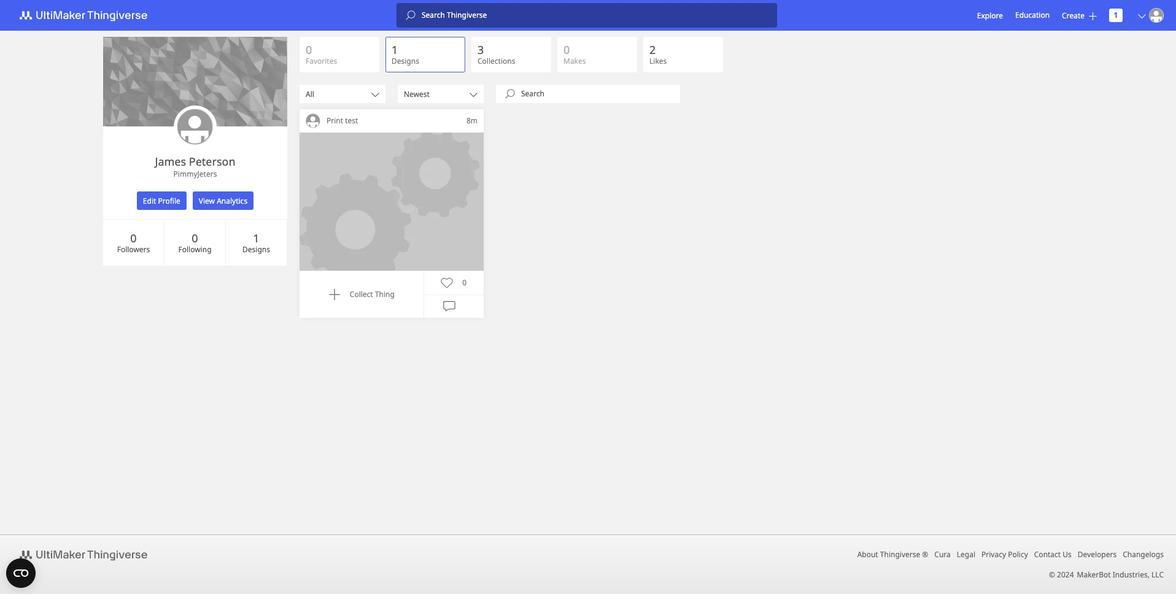 Task type: vqa. For each thing, say whether or not it's contained in the screenshot.
View Analytics "button" at left top
yes



Task type: locate. For each thing, give the bounding box(es) containing it.
1 vertical spatial designs
[[242, 244, 270, 254]]

collect thing link
[[328, 289, 395, 301]]

view
[[199, 196, 215, 206]]

1 horizontal spatial 1
[[392, 42, 398, 57]]

0 link
[[441, 277, 467, 289]]

create
[[1062, 10, 1085, 21]]

0 vertical spatial search control image
[[406, 10, 415, 20]]

© 2024 makerbot industries, llc
[[1049, 570, 1164, 580]]

1 horizontal spatial designs
[[392, 56, 419, 66]]

makes
[[564, 56, 586, 66]]

0 followers
[[117, 230, 150, 254]]

0 horizontal spatial designs
[[242, 244, 270, 254]]

1 link
[[1109, 9, 1123, 22]]

all
[[306, 89, 314, 99]]

cover image
[[103, 37, 287, 126]]

0 right like icon at the top left of the page
[[462, 277, 467, 288]]

about
[[857, 549, 878, 560]]

thing
[[375, 289, 395, 300]]

0 down search thingiverse text field
[[564, 42, 570, 57]]

designs down analytics at the top left of page
[[242, 244, 270, 254]]

0 horizontal spatial 1 designs
[[242, 230, 270, 254]]

0 horizontal spatial search control image
[[406, 10, 415, 20]]

0 inside 0 followers
[[130, 230, 137, 245]]

followers
[[117, 244, 150, 254]]

0 inside 0 favorites
[[306, 42, 312, 57]]

1 designs up newest
[[392, 42, 419, 66]]

changelogs link
[[1123, 549, 1164, 560]]

3
[[478, 42, 484, 57]]

privacy
[[982, 549, 1006, 560]]

edit
[[143, 196, 156, 206]]

0 horizontal spatial 1
[[253, 230, 259, 245]]

favorites
[[306, 56, 337, 66]]

us
[[1063, 549, 1072, 560]]

1 designs
[[392, 42, 419, 66], [242, 230, 270, 254]]

contact
[[1034, 549, 1061, 560]]

view analytics button
[[193, 192, 254, 210]]

avatar image right "1" link
[[1149, 8, 1164, 23]]

avatar image up james peterson link
[[177, 109, 214, 145]]

0 down view analytics link at the left
[[192, 230, 198, 245]]

0 inside 0 following
[[192, 230, 198, 245]]

contact us link
[[1034, 549, 1072, 560]]

collections
[[478, 56, 515, 66]]

collect
[[350, 289, 373, 300]]

0 for 0 makes
[[564, 42, 570, 57]]

changelogs
[[1123, 549, 1164, 560]]

about thingiverse ® cura legal privacy policy contact us developers changelogs
[[857, 549, 1164, 560]]

search control image
[[406, 10, 415, 20], [505, 89, 515, 99]]

avatar image left print
[[306, 114, 320, 128]]

add to collection image
[[328, 289, 341, 301]]

1 vertical spatial search control image
[[505, 89, 515, 99]]

1 horizontal spatial 1 designs
[[392, 42, 419, 66]]

0 makes
[[564, 42, 586, 66]]

pimmyjeters link
[[103, 169, 287, 179]]

designs up newest
[[392, 56, 419, 66]]

collect thing
[[350, 289, 395, 300]]

thing card image
[[300, 133, 484, 271]]

logo image
[[12, 548, 162, 562]]

2024
[[1057, 570, 1074, 580]]

®
[[922, 549, 928, 560]]

pimmyjeters
[[173, 169, 217, 179]]

profile
[[158, 196, 180, 206]]

designs
[[392, 56, 419, 66], [242, 244, 270, 254]]

1
[[1114, 10, 1118, 20], [392, 42, 398, 57], [253, 230, 259, 245]]

0 down edit profile link
[[130, 230, 137, 245]]

0 for 0 followers
[[130, 230, 137, 245]]

2 vertical spatial 1
[[253, 230, 259, 245]]

1 horizontal spatial search control image
[[505, 89, 515, 99]]

cura
[[934, 549, 951, 560]]

avatar image
[[1149, 8, 1164, 23], [177, 109, 214, 145], [306, 114, 320, 128]]

0
[[306, 42, 312, 57], [564, 42, 570, 57], [130, 230, 137, 245], [192, 230, 198, 245], [462, 277, 467, 288]]

0 up all
[[306, 42, 312, 57]]

0 inside the 0 makes
[[564, 42, 570, 57]]

print test
[[327, 115, 358, 126]]

2 horizontal spatial 1
[[1114, 10, 1118, 20]]

2
[[649, 42, 656, 57]]

1 designs down analytics at the top left of page
[[242, 230, 270, 254]]

james peterson link
[[155, 154, 235, 169]]



Task type: describe. For each thing, give the bounding box(es) containing it.
view analytics
[[199, 196, 247, 206]]

llc
[[1152, 570, 1164, 580]]

1 vertical spatial 1 designs
[[242, 230, 270, 254]]

developers
[[1078, 549, 1117, 560]]

education link
[[1015, 9, 1050, 22]]

about thingiverse ® link
[[857, 549, 928, 560]]

legal
[[957, 549, 975, 560]]

Search text field
[[515, 89, 680, 99]]

newest
[[404, 89, 430, 99]]

edit profile button
[[137, 192, 186, 210]]

2 horizontal spatial avatar image
[[1149, 8, 1164, 23]]

privacy policy link
[[982, 549, 1028, 560]]

cura link
[[934, 549, 951, 560]]

plusicon image
[[1089, 12, 1097, 20]]

1 horizontal spatial avatar image
[[306, 114, 320, 128]]

8m
[[466, 115, 478, 126]]

Search Thingiverse text field
[[415, 10, 777, 20]]

0 favorites
[[306, 42, 337, 66]]

0 vertical spatial 1 designs
[[392, 42, 419, 66]]

0 for 0 favorites
[[306, 42, 312, 57]]

developers link
[[1078, 549, 1117, 560]]

print
[[327, 115, 343, 126]]

edit profile link
[[134, 192, 190, 210]]

industries,
[[1113, 570, 1150, 580]]

0 vertical spatial designs
[[392, 56, 419, 66]]

newest button
[[398, 85, 484, 103]]

open widget image
[[6, 559, 36, 588]]

thingiverse
[[880, 549, 920, 560]]

edit profile
[[143, 196, 180, 206]]

3 collections
[[478, 42, 515, 66]]

policy
[[1008, 549, 1028, 560]]

test
[[345, 115, 358, 126]]

2 likes
[[649, 42, 667, 66]]

all button
[[300, 85, 385, 103]]

education
[[1015, 10, 1050, 20]]

likes
[[649, 56, 667, 66]]

peterson
[[189, 154, 235, 169]]

makerbot industries, llc link
[[1077, 570, 1164, 580]]

create button
[[1062, 10, 1097, 21]]

1 vertical spatial 1
[[392, 42, 398, 57]]

following
[[178, 244, 211, 254]]

james
[[155, 154, 186, 169]]

0 following
[[178, 230, 211, 254]]

explore button
[[977, 10, 1003, 21]]

0 horizontal spatial avatar image
[[177, 109, 214, 145]]

comment image
[[443, 300, 455, 313]]

analytics
[[217, 196, 247, 206]]

like image
[[441, 277, 453, 289]]

legal link
[[957, 549, 975, 560]]

makerbot logo image
[[12, 8, 162, 23]]

view analytics link
[[190, 192, 257, 210]]

0 vertical spatial 1
[[1114, 10, 1118, 20]]

makerbot
[[1077, 570, 1111, 580]]

search control image for search text box
[[505, 89, 515, 99]]

©
[[1049, 570, 1055, 580]]

explore
[[977, 10, 1003, 21]]

search control image for search thingiverse text field
[[406, 10, 415, 20]]

0 for 0 following
[[192, 230, 198, 245]]

james peterson pimmyjeters
[[155, 154, 235, 179]]

0 for 0
[[462, 277, 467, 288]]



